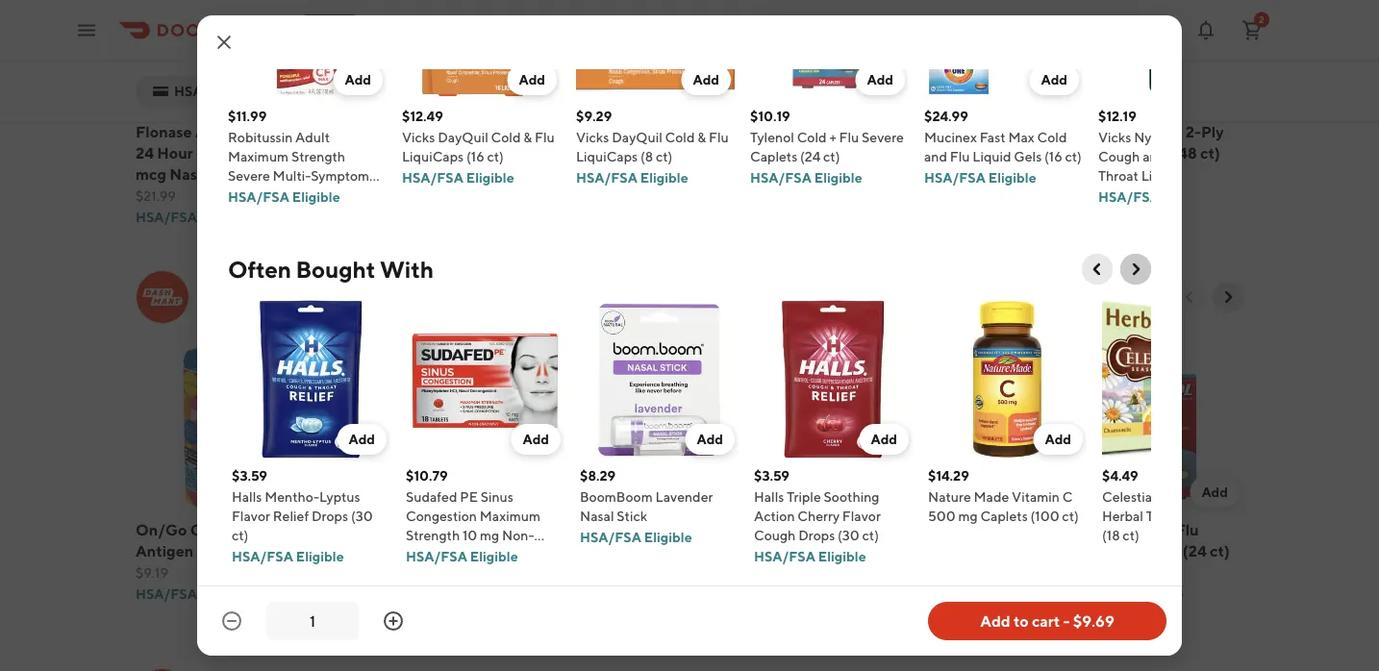 Task type: vqa. For each thing, say whether or not it's contained in the screenshot.
THE CLARITIN NON-DROWSY INDOOR & OUTDOOR 24 HOUR ALLERGY RELIEF TABLETS (10 CT)
yes



Task type: describe. For each thing, give the bounding box(es) containing it.
cherry
[[798, 508, 840, 524]]

(16 inside $12.49 vicks dayquil cold & flu liquicaps (16 ct) hsa/fsa eligible
[[466, 149, 484, 164]]

packets inside theraflu multi- symptom green tea and honey lemon flavors severe cold medicine powder packets (6 ct)
[[697, 626, 754, 644]]

caplets inside tylenol cold + flu severe caplets (24 ct)
[[1124, 542, 1180, 560]]

green
[[769, 542, 814, 560]]

allergy inside flonase children's non-drowsy allergy relief nasal spray (0.38 oz)
[[416, 143, 468, 162]]

one
[[190, 520, 221, 539]]

soothing inside mucinex instasoothe honey & echinacea sore throat + soothing comfort drops (20 ct)
[[608, 165, 673, 183]]

1 vertical spatial previous button of carousel image
[[1180, 288, 1199, 307]]

flu inside tylenol cold + flu severe caplets (24 ct)
[[1176, 520, 1199, 539]]

hsa/fsa eligible for $11.99
[[228, 189, 340, 205]]

(20
[[620, 186, 645, 204]]

covid-
[[224, 520, 283, 539]]

flavors
[[697, 584, 749, 602]]

ct) inside $12.49 vicks dayquil cold & flu liquicaps (16 ct) hsa/fsa eligible
[[487, 149, 504, 164]]

add for flonase allergy relief 24 hour non drowsy 50 mcg nasal metered spray (72 ct) "image"
[[265, 86, 292, 102]]

$8.29 boomboom lavender nasal stick hsa/fsa eligible
[[580, 468, 713, 545]]

severe inside theraflu multi- symptom green tea and honey lemon flavors severe cold medicine powder packets (6 ct)
[[752, 584, 802, 602]]

under
[[394, 83, 434, 99]]

add for flonase children's non-drowsy allergy relief nasal spray (0.38 oz) image
[[453, 86, 479, 102]]

hsa/fsa inside the $3.59 halls mentho-lyptus flavor relief drops (30 ct) hsa/fsa eligible
[[232, 549, 293, 564]]

50
[[286, 143, 307, 162]]

$3.59 for $3.59 halls triple soothing action cherry flavor cough drops (30 ct) hsa/fsa eligible
[[754, 468, 789, 484]]

hsa/fsa inside halls relief honey lemon cough drops (30 ct) $3.59 hsa/fsa eligible
[[884, 607, 946, 623]]

vicks dayquil cold & flu relief liquid (8 oz) $12.19 hsa/fsa eligible
[[323, 520, 485, 602]]

claritin non-drowsy indoor & outdoor 24 hour allergy relief tablets (10 ct)
[[884, 122, 1032, 204]]

lavender
[[655, 489, 713, 505]]

boomboom
[[580, 489, 653, 505]]

eligible inside $23.99 hsa/fsa eligible
[[387, 209, 435, 225]]

nature made vitamin c 500 mg caplets (100 ct) image
[[928, 300, 1087, 459]]

often
[[228, 255, 291, 283]]

(100
[[1030, 508, 1059, 524]]

add for boomboom lavender nasal stick image
[[697, 431, 723, 447]]

see all
[[1104, 289, 1147, 305]]

in
[[205, 273, 226, 300]]

$12.19 inside vicks dayquil cold & flu relief liquid (8 oz) $12.19 hsa/fsa eligible
[[323, 565, 360, 581]]

mcg
[[136, 165, 166, 183]]

add for theraflu nighttime severe honey lemon multi-symptom cold relief packets (6 ct) image
[[640, 484, 666, 500]]

tablets inside $10.79 sudafed pe sinus congestion maximum strength 10 mg non- drowsy tablets (18 ct)
[[454, 547, 499, 563]]

lemon inside theraflu multi- symptom green tea and honey lemon flavors severe cold medicine powder packets (6 ct)
[[777, 563, 827, 581]]

1 text field
[[278, 611, 347, 632]]

max
[[1008, 129, 1035, 145]]

& inside $12.49 vicks dayquil cold & flu liquicaps (16 ct) hsa/fsa eligible
[[523, 129, 532, 145]]

in stock essentials
[[205, 273, 402, 300]]

caplets inside $14.29 nature made vitamin c 500 mg caplets (100 ct)
[[980, 508, 1028, 524]]

oz) inside vicks dayquil cold & flu relief liquid (8 oz) $12.19 hsa/fsa eligible
[[462, 542, 485, 560]]

mg inside $14.29 nature made vitamin c 500 mg caplets (100 ct)
[[958, 508, 978, 524]]

mentho-
[[265, 489, 319, 505]]

(30 inside the $3.59 halls mentho-lyptus flavor relief drops (30 ct) hsa/fsa eligible
[[351, 508, 373, 524]]

relief inside claritin non-drowsy indoor & outdoor 24 hour allergy relief tablets (10 ct)
[[978, 165, 1021, 183]]

$4.49
[[1102, 468, 1138, 484]]

(72
[[179, 186, 202, 204]]

mucinex instasoothe honey & echinacea sore throat + soothing comfort drops (20 ct)
[[510, 122, 673, 204]]

$3.59 halls triple soothing action cherry flavor cough drops (30 ct) hsa/fsa eligible
[[754, 468, 881, 564]]

vicks dayquil cold & flu relief liquid (8 oz) image
[[323, 339, 495, 511]]

multi- inside $11.99 robitussin adult maximum strength severe multi-symptom raspberry cough cold & flu (4 oz)
[[273, 168, 311, 184]]

ct) inside halls relief honey lemon cough drops (30 ct) $3.59 hsa/fsa eligible
[[913, 563, 933, 581]]

on/go one covid-19 antigen home test $9.19 hsa/fsa eligible
[[136, 520, 298, 602]]

liquicaps for vicks dayquil cold & flu liquicaps (16 ct)
[[402, 149, 464, 164]]

$10.19 tylenol cold + flu severe caplets (24 ct) hsa/fsa eligible
[[750, 108, 904, 186]]

ct) inside $24.99 mucinex fast max cold and flu liquid gels (16 ct) hsa/fsa eligible
[[1065, 149, 1082, 164]]

sudafed pe sinus congestion maximum strength 10 mg non-drowsy tablets (18 ct) image
[[406, 300, 564, 459]]

(48
[[1172, 143, 1197, 162]]

2-
[[1186, 122, 1201, 141]]

tylenol inside $10.19 tylenol cold + flu severe caplets (24 ct) hsa/fsa eligible
[[750, 129, 794, 145]]

close image
[[213, 31, 236, 54]]

action
[[754, 508, 795, 524]]

triple
[[787, 489, 821, 505]]

(8 inside the $12.19 vicks nyquil severe cough and flu sore throat liquid relief (8 oz) hsa/fsa eligible
[[1221, 168, 1234, 184]]

$9.29 vicks dayquil cold & flu liquicaps (8 ct) hsa/fsa eligible
[[576, 108, 729, 186]]

$9.29
[[576, 108, 612, 124]]

sinus
[[481, 489, 513, 505]]

bags
[[1223, 508, 1253, 524]]

hsa/fsa eligible for tylenol cold + flu severe caplets (24 ct)
[[1072, 586, 1184, 602]]

add for nature made vitamin c 500 mg caplets (100 ct) image
[[1045, 431, 1071, 447]]

cold inside tylenol cold + flu severe caplets (24 ct)
[[1127, 520, 1161, 539]]

ply
[[1201, 122, 1224, 141]]

cold inside $24.99 mucinex fast max cold and flu liquid gels (16 ct) hsa/fsa eligible
[[1037, 129, 1067, 145]]

metered
[[213, 165, 275, 183]]

add for halls mentho-lyptus flavor relief drops (30 ct) image
[[349, 431, 375, 447]]

claritin non-drowsy indoor & outdoor 24 hour allergy relief tablets (10 ct) image
[[884, 0, 1056, 113]]

multi- inside theraflu multi- symptom green tea and honey lemon flavors severe cold medicine powder packets (6 ct)
[[760, 520, 805, 539]]

puffs ultra soft 2-ply facial tissues (48 ct) $3.49
[[1072, 122, 1224, 182]]

adult
[[295, 129, 330, 145]]

hsa/fsa inside $12.49 vicks dayquil cold & flu liquicaps (16 ct) hsa/fsa eligible
[[402, 170, 464, 186]]

allergy inside flonase allergy relief 24 hour non drowsy 50 mcg nasal metered spray (72 ct)
[[195, 122, 247, 141]]

vicks for vicks dayquil cold & flu liquicaps (16 ct)
[[402, 129, 435, 145]]

puffs ultra soft 2-ply facial tissues (48 ct) image
[[1072, 0, 1243, 113]]

eligible inside $10.19 tylenol cold + flu severe caplets (24 ct) hsa/fsa eligible
[[814, 170, 862, 186]]

zyrtec allergy tablets 10 mg (5 ct)
[[697, 122, 853, 162]]

see
[[1104, 289, 1127, 305]]

dayquil inside vicks dayquil cold & flu relief liquid (8 oz) $12.19 hsa/fsa eligible
[[365, 520, 424, 539]]

open menu image
[[75, 19, 98, 42]]

zyrtec allergy tablets 10 mg (5 ct) image
[[697, 0, 869, 113]]

liquid inside $24.99 mucinex fast max cold and flu liquid gels (16 ct) hsa/fsa eligible
[[972, 149, 1011, 164]]

$3.49
[[1072, 167, 1107, 182]]

(24 inside $10.19 tylenol cold + flu severe caplets (24 ct) hsa/fsa eligible
[[800, 149, 821, 164]]

ct) inside claritin non-drowsy indoor & outdoor 24 hour allergy relief tablets (10 ct)
[[966, 186, 986, 204]]

(10
[[940, 186, 963, 204]]

0 vertical spatial $9.69
[[510, 586, 546, 602]]

$8.29
[[580, 468, 616, 484]]

add for zyrtec allergy tablets 10 mg (5 ct) image
[[827, 86, 854, 102]]

relief inside the $3.59 halls mentho-lyptus flavor relief drops (30 ct) hsa/fsa eligible
[[273, 508, 309, 524]]

halls relief honey lemon cough drops (30 ct) $3.59 hsa/fsa eligible
[[884, 520, 1032, 623]]

hsa/fsa inside button
[[174, 83, 236, 99]]

ct) inside mucinex instasoothe honey & echinacea sore throat + soothing comfort drops (20 ct)
[[649, 186, 669, 204]]

notification bell image
[[1194, 19, 1217, 42]]

halls for halls triple soothing action cherry flavor cough drops (30 ct)
[[754, 489, 784, 505]]

fast
[[980, 129, 1006, 145]]

vicks for vicks nyquil severe cough and flu sore throat liquid relief (8 oz)
[[1098, 129, 1131, 145]]

2 button
[[1233, 11, 1271, 50]]

soothing inside $3.59 halls triple soothing action cherry flavor cough drops (30 ct) hsa/fsa eligible
[[824, 489, 879, 505]]

add to cart - $9.69
[[980, 612, 1114, 630]]

relief inside vicks dayquil cold & flu relief liquid (8 oz) $12.19 hsa/fsa eligible
[[349, 542, 392, 560]]

strength inside $10.79 sudafed pe sinus congestion maximum strength 10 mg non- drowsy tablets (18 ct)
[[406, 527, 460, 543]]

(24 inside tylenol cold + flu severe caplets (24 ct)
[[1183, 542, 1207, 560]]

$10.19 for $10.19 tylenol cold + flu severe caplets (24 ct) hsa/fsa eligible
[[750, 108, 790, 124]]

$11.99
[[228, 108, 267, 124]]

tylenol cold + flu severe caplets (24 ct)
[[1072, 520, 1230, 560]]

$12.19 inside the $12.19 vicks nyquil severe cough and flu sore throat liquid relief (8 oz) hsa/fsa eligible
[[1098, 108, 1137, 124]]

mg inside $10.79 sudafed pe sinus congestion maximum strength 10 mg non- drowsy tablets (18 ct)
[[480, 527, 499, 543]]

halls triple soothing action cherry flavor cough drops (30 ct) image
[[754, 300, 913, 459]]

zyrtec
[[697, 122, 743, 141]]

flu inside $12.49 vicks dayquil cold & flu liquicaps (16 ct) hsa/fsa eligible
[[535, 129, 555, 145]]

eligible inside $24.99 mucinex fast max cold and flu liquid gels (16 ct) hsa/fsa eligible
[[988, 170, 1036, 186]]

eligible inside the $12.19 vicks nyquil severe cough and flu sore throat liquid relief (8 oz) hsa/fsa eligible
[[1162, 189, 1210, 205]]

from dashmart
[[205, 303, 314, 322]]

& inside claritin non-drowsy indoor & outdoor 24 hour allergy relief tablets (10 ct)
[[935, 143, 945, 162]]

$14.29
[[928, 468, 969, 484]]

theraflu for severe
[[510, 520, 570, 539]]

dashpass button
[[584, 76, 694, 107]]

tylenol inside tylenol cold + flu severe caplets (24 ct)
[[1072, 520, 1124, 539]]

flu inside $10.19 tylenol cold + flu severe caplets (24 ct) hsa/fsa eligible
[[839, 129, 859, 145]]

non- inside flonase children's non-drowsy allergy relief nasal spray (0.38 oz)
[[323, 143, 360, 162]]

tea for green
[[817, 542, 842, 560]]

increase quantity by 1 image
[[382, 610, 405, 633]]

antigen
[[136, 542, 194, 560]]

allergy inside claritin non-drowsy indoor & outdoor 24 hour allergy relief tablets (10 ct)
[[924, 165, 975, 183]]

ct) inside "zyrtec allergy tablets 10 mg (5 ct)"
[[762, 143, 782, 162]]

cough inside halls relief honey lemon cough drops (30 ct) $3.59 hsa/fsa eligible
[[937, 542, 985, 560]]

cold inside $12.49 vicks dayquil cold & flu liquicaps (16 ct) hsa/fsa eligible
[[491, 129, 521, 145]]

$12.49
[[402, 108, 443, 124]]

drowsy inside $10.79 sudafed pe sinus congestion maximum strength 10 mg non- drowsy tablets (18 ct)
[[406, 547, 452, 563]]

eligible inside $12.49 vicks dayquil cold & flu liquicaps (16 ct) hsa/fsa eligible
[[466, 170, 514, 186]]

$21.99 hsa/fsa eligible
[[136, 188, 248, 225]]

gels
[[1014, 149, 1042, 164]]

24 inside claritin non-drowsy indoor & outdoor 24 hour allergy relief tablets (10 ct)
[[1013, 143, 1032, 162]]

(16 inside $24.99 mucinex fast max cold and flu liquid gels (16 ct) hsa/fsa eligible
[[1044, 149, 1062, 164]]

from
[[205, 303, 242, 322]]

hsa/fsa inside vicks dayquil cold & flu relief liquid (8 oz) $12.19 hsa/fsa eligible
[[323, 586, 384, 602]]

under 30 min
[[394, 83, 480, 99]]

strength inside $11.99 robitussin adult maximum strength severe multi-symptom raspberry cough cold & flu (4 oz)
[[291, 149, 345, 164]]

all
[[1130, 289, 1147, 305]]

hour inside claritin non-drowsy indoor & outdoor 24 hour allergy relief tablets (10 ct)
[[884, 165, 920, 183]]

• 15 min
[[343, 303, 397, 322]]

min for under 30 min
[[457, 83, 480, 99]]

maximum inside $10.79 sudafed pe sinus congestion maximum strength 10 mg non- drowsy tablets (18 ct)
[[480, 508, 540, 524]]

made
[[974, 489, 1009, 505]]

tea for herbal
[[1146, 508, 1168, 524]]

oz) inside the $12.19 vicks nyquil severe cough and flu sore throat liquid relief (8 oz) hsa/fsa eligible
[[1237, 168, 1255, 184]]

$11.99 robitussin adult maximum strength severe multi-symptom raspberry cough cold & flu (4 oz)
[[228, 108, 378, 222]]

non
[[196, 143, 227, 162]]

eligible inside $9.29 vicks dayquil cold & flu liquicaps (8 ct) hsa/fsa eligible
[[640, 170, 688, 186]]

$3.59 for $3.59 halls mentho-lyptus flavor relief drops (30 ct) hsa/fsa eligible
[[232, 468, 267, 484]]

hsa/fsa inside $9.29 vicks dayquil cold & flu liquicaps (8 ct) hsa/fsa eligible
[[576, 170, 638, 186]]

drowsy inside flonase allergy relief 24 hour non drowsy 50 mcg nasal metered spray (72 ct)
[[230, 143, 283, 162]]

(0.38
[[455, 165, 494, 183]]

boomboom lavender nasal stick image
[[580, 300, 739, 459]]

add for "on/go one covid-19 antigen home test" image
[[265, 484, 292, 500]]

(8 for vicks dayquil cold & flu relief liquid (8 oz)
[[444, 542, 459, 560]]

eligible inside $3.59 halls triple soothing action cherry flavor cough drops (30 ct) hsa/fsa eligible
[[818, 549, 866, 564]]

theraflu multi- symptom green tea and honey lemon flavors severe cold medicine powder packets (6 ct)
[[697, 520, 842, 644]]

(5
[[743, 143, 758, 162]]

price
[[511, 83, 544, 99]]

$23.99
[[323, 188, 366, 204]]

congestion
[[406, 508, 477, 524]]

flavor inside the $3.59 halls mentho-lyptus flavor relief drops (30 ct) hsa/fsa eligible
[[232, 508, 270, 524]]

over 4.5 button
[[255, 76, 375, 107]]

ct) inside theraflu multi- symptom green tea and honey lemon flavors severe cold medicine powder packets (6 ct)
[[775, 626, 795, 644]]

children's
[[382, 122, 455, 141]]

to
[[1014, 612, 1029, 630]]

indoor
[[884, 143, 932, 162]]

sampler
[[1170, 508, 1221, 524]]

add inside button
[[980, 612, 1010, 630]]

theraflu nighttime severe honey lemon multi-symptom cold relief packets (6 ct)
[[510, 520, 662, 602]]

flonase children's non-drowsy allergy relief nasal spray (0.38 oz) image
[[323, 0, 495, 113]]

symptom inside $11.99 robitussin adult maximum strength severe multi-symptom raspberry cough cold & flu (4 oz)
[[311, 168, 369, 184]]

home
[[197, 542, 240, 560]]



Task type: locate. For each thing, give the bounding box(es) containing it.
0 horizontal spatial (18
[[501, 547, 519, 563]]

hour down indoor
[[884, 165, 920, 183]]

cold inside $9.29 vicks dayquil cold & flu liquicaps (8 ct) hsa/fsa eligible
[[665, 129, 695, 145]]

min for • 15 min
[[371, 303, 397, 322]]

0 vertical spatial mg
[[717, 143, 740, 162]]

on/go
[[136, 520, 187, 539]]

$12.19
[[1098, 108, 1137, 124], [323, 565, 360, 581]]

tablets down congestion
[[454, 547, 499, 563]]

1 horizontal spatial caplets
[[980, 508, 1028, 524]]

drops left the (20 at the left of page
[[574, 186, 617, 204]]

drops inside mucinex instasoothe honey & echinacea sore throat + soothing comfort drops (20 ct)
[[574, 186, 617, 204]]

c
[[1062, 489, 1073, 505]]

allergy inside "zyrtec allergy tablets 10 mg (5 ct)"
[[746, 122, 798, 141]]

and up flavors
[[697, 563, 724, 581]]

1 horizontal spatial $12.19
[[1098, 108, 1137, 124]]

2 theraflu from the left
[[697, 520, 757, 539]]

flonase inside flonase allergy relief 24 hour non drowsy 50 mcg nasal metered spray (72 ct)
[[136, 122, 192, 141]]

honey down made
[[969, 520, 1016, 539]]

ct) inside the theraflu nighttime severe honey lemon multi-symptom cold relief packets (6 ct)
[[634, 584, 654, 602]]

flu down lyptus
[[323, 542, 346, 560]]

with
[[380, 255, 434, 283]]

0 horizontal spatial tablets
[[454, 547, 499, 563]]

and down claritin
[[924, 149, 947, 164]]

(16
[[466, 149, 484, 164], [1044, 149, 1062, 164]]

vitamin
[[1012, 489, 1060, 505]]

hsa/fsa inside $24.99 mucinex fast max cold and flu liquid gels (16 ct) hsa/fsa eligible
[[924, 170, 986, 186]]

(30 inside $3.59 halls triple soothing action cherry flavor cough drops (30 ct) hsa/fsa eligible
[[838, 527, 859, 543]]

$24.99
[[924, 108, 968, 124]]

& left the '(5'
[[698, 129, 706, 145]]

liquid down the fast
[[972, 149, 1011, 164]]

drowsy down congestion
[[406, 547, 452, 563]]

cough inside the $12.19 vicks nyquil severe cough and flu sore throat liquid relief (8 oz) hsa/fsa eligible
[[1098, 149, 1140, 164]]

ct) inside tylenol cold + flu severe caplets (24 ct)
[[1210, 542, 1230, 560]]

2 24 from the left
[[1013, 143, 1032, 162]]

0 horizontal spatial symptom
[[311, 168, 369, 184]]

0 horizontal spatial $12.19
[[323, 565, 360, 581]]

throat
[[546, 165, 593, 183], [1098, 168, 1139, 184]]

next button of carousel image right the all
[[1218, 288, 1238, 307]]

cough down 50 at the left of page
[[293, 187, 335, 203]]

and for symptom
[[697, 563, 724, 581]]

halls up action
[[754, 489, 784, 505]]

0 horizontal spatial liquicaps
[[402, 149, 464, 164]]

multi-
[[273, 168, 311, 184], [760, 520, 805, 539], [510, 563, 555, 581]]

$14.29 nature made vitamin c 500 mg caplets (100 ct)
[[928, 468, 1079, 524]]

$3.59 inside $3.59 halls triple soothing action cherry flavor cough drops (30 ct) hsa/fsa eligible
[[754, 468, 789, 484]]

drowsy up "outdoor"
[[978, 122, 1032, 141]]

tea down cherry
[[817, 542, 842, 560]]

tissues
[[1117, 143, 1169, 162]]

medicine
[[697, 605, 764, 623]]

throat inside the $12.19 vicks nyquil severe cough and flu sore throat liquid relief (8 oz) hsa/fsa eligible
[[1098, 168, 1139, 184]]

0 horizontal spatial $3.59
[[232, 468, 267, 484]]

hsa/fsa inside $3.59 halls triple soothing action cherry flavor cough drops (30 ct) hsa/fsa eligible
[[754, 549, 815, 564]]

add for sudafed pe sinus congestion maximum strength 10 mg non-drowsy tablets (18 ct) image
[[523, 431, 549, 447]]

mg down sinus
[[480, 527, 499, 543]]

hsa/fsa inside $23.99 hsa/fsa eligible
[[323, 209, 384, 225]]

(18 inside $10.79 sudafed pe sinus congestion maximum strength 10 mg non- drowsy tablets (18 ct)
[[501, 547, 519, 563]]

add for the theraflu multi-symptom green tea and honey lemon flavors severe cold medicine powder packets (6 ct) image
[[827, 484, 854, 500]]

0 vertical spatial liquid
[[972, 149, 1011, 164]]

echinacea
[[573, 143, 648, 162]]

0 horizontal spatial dayquil
[[365, 520, 424, 539]]

puffs
[[1072, 122, 1110, 141]]

ultra
[[1113, 122, 1149, 141]]

halls inside the $3.59 halls mentho-lyptus flavor relief drops (30 ct) hsa/fsa eligible
[[232, 489, 262, 505]]

(18 down herbal
[[1102, 527, 1120, 543]]

2 horizontal spatial mg
[[958, 508, 978, 524]]

spray inside flonase children's non-drowsy allergy relief nasal spray (0.38 oz)
[[412, 165, 452, 183]]

1 vertical spatial symptom
[[697, 542, 766, 560]]

(18 inside $4.49 celestial seasonings herbal tea sampler bags (18 ct)
[[1102, 527, 1120, 543]]

2 vertical spatial symptom
[[555, 563, 623, 581]]

0 horizontal spatial strength
[[291, 149, 345, 164]]

& left echinacea
[[560, 143, 570, 162]]

1 horizontal spatial $9.69
[[1073, 612, 1114, 630]]

dayquil down "sudafed"
[[365, 520, 424, 539]]

halls for halls mentho-lyptus flavor relief drops (30 ct)
[[232, 489, 262, 505]]

1 vertical spatial (24
[[1183, 542, 1207, 560]]

drowsy down "children's"
[[360, 143, 413, 162]]

liquicaps
[[402, 149, 464, 164], [576, 149, 638, 164]]

drowsy up metered
[[230, 143, 283, 162]]

lemon down 500
[[884, 542, 934, 560]]

0 vertical spatial caplets
[[750, 149, 797, 164]]

flonase allergy relief 24 hour non drowsy 50 mcg nasal metered spray (72 ct) image
[[136, 0, 307, 113]]

caplets inside $10.19 tylenol cold + flu severe caplets (24 ct) hsa/fsa eligible
[[750, 149, 797, 164]]

cough inside $3.59 halls triple soothing action cherry flavor cough drops (30 ct) hsa/fsa eligible
[[754, 527, 796, 543]]

$4.49 celestial seasonings herbal tea sampler bags (18 ct)
[[1102, 468, 1253, 543]]

next button of carousel image for the previous button of carousel "image" in often bought with dialog
[[1126, 260, 1145, 279]]

(30
[[351, 508, 373, 524], [838, 527, 859, 543], [884, 563, 910, 581]]

multi- down $10.79 sudafed pe sinus congestion maximum strength 10 mg non- drowsy tablets (18 ct)
[[510, 563, 555, 581]]

(24 right the '(5'
[[800, 149, 821, 164]]

halls left 500
[[884, 520, 920, 539]]

oz)
[[1237, 168, 1255, 184], [323, 186, 345, 204], [266, 206, 285, 222], [462, 542, 485, 560]]

mucinex
[[510, 122, 572, 141], [924, 129, 977, 145]]

symptom inside theraflu multi- symptom green tea and honey lemon flavors severe cold medicine powder packets (6 ct)
[[697, 542, 766, 560]]

0 vertical spatial $10.19
[[750, 108, 790, 124]]

dayquil for (16
[[438, 129, 488, 145]]

2 horizontal spatial $3.59
[[884, 586, 920, 602]]

0 vertical spatial spray
[[412, 165, 452, 183]]

maximum inside $11.99 robitussin adult maximum strength severe multi-symptom raspberry cough cold & flu (4 oz)
[[228, 149, 289, 164]]

1 vertical spatial mg
[[958, 508, 978, 524]]

dayquil down the "dashpass" button
[[612, 129, 662, 145]]

& inside vicks dayquil cold & flu relief liquid (8 oz) $12.19 hsa/fsa eligible
[[464, 520, 475, 539]]

drops inside halls relief honey lemon cough drops (30 ct) $3.59 hsa/fsa eligible
[[989, 542, 1032, 560]]

sore
[[1191, 149, 1219, 164], [510, 165, 543, 183]]

add for halls relief honey lemon cough drops (30 ct) image
[[1014, 484, 1041, 500]]

next button of carousel image for the previous button of carousel "image" to the bottom
[[1218, 288, 1238, 307]]

nasal up "(72"
[[170, 165, 210, 183]]

throat up comfort
[[546, 165, 593, 183]]

mucinex inside $24.99 mucinex fast max cold and flu liquid gels (16 ct) hsa/fsa eligible
[[924, 129, 977, 145]]

outdoor
[[948, 143, 1010, 162]]

cough down the ultra
[[1098, 149, 1140, 164]]

$10.19 up the '(5'
[[750, 108, 790, 124]]

1 horizontal spatial (18
[[1102, 527, 1120, 543]]

2 vertical spatial non-
[[502, 527, 534, 543]]

honey up comfort
[[510, 143, 557, 162]]

multi- inside the theraflu nighttime severe honey lemon multi-symptom cold relief packets (6 ct)
[[510, 563, 555, 581]]

0 horizontal spatial maximum
[[228, 149, 289, 164]]

claritin
[[884, 122, 938, 141]]

cough inside $11.99 robitussin adult maximum strength severe multi-symptom raspberry cough cold & flu (4 oz)
[[293, 187, 335, 203]]

hsa/fsa eligible down tylenol cold + flu severe caplets (24 ct)
[[1072, 586, 1184, 602]]

flonase down over 4.5 button
[[323, 122, 379, 141]]

1 liquicaps from the left
[[402, 149, 464, 164]]

add for halls triple soothing action cherry flavor cough drops (30 ct) image
[[871, 431, 897, 447]]

ct) inside $4.49 celestial seasonings herbal tea sampler bags (18 ct)
[[1123, 527, 1139, 543]]

1 horizontal spatial min
[[457, 83, 480, 99]]

and for nyquil
[[1143, 149, 1166, 164]]

halls mentho-lyptus flavor relief drops (30 ct) image
[[232, 300, 390, 459]]

drops inside $3.59 halls triple soothing action cherry flavor cough drops (30 ct) hsa/fsa eligible
[[798, 527, 835, 543]]

$24.99 mucinex fast max cold and flu liquid gels (16 ct) hsa/fsa eligible
[[924, 108, 1082, 186]]

mucinex instasoothe honey & echinacea sore throat + soothing comfort drops (20 ct) image
[[510, 0, 682, 113]]

1 horizontal spatial halls
[[754, 489, 784, 505]]

500
[[928, 508, 956, 524]]

hsa/fsa eligible down the '(5'
[[697, 188, 809, 204]]

drops inside the $3.59 halls mentho-lyptus flavor relief drops (30 ct) hsa/fsa eligible
[[312, 508, 348, 524]]

soothing up cherry
[[824, 489, 879, 505]]

and
[[924, 149, 947, 164], [1143, 149, 1166, 164], [697, 563, 724, 581]]

0 vertical spatial soothing
[[608, 165, 673, 183]]

mucinex down $24.99
[[924, 129, 977, 145]]

eligible inside vicks dayquil cold & flu relief liquid (8 oz) $12.19 hsa/fsa eligible
[[387, 586, 435, 602]]

& down price
[[523, 129, 532, 145]]

theraflu nighttime severe honey lemon multi-symptom cold relief packets (6 ct) image
[[510, 339, 682, 511]]

1 vertical spatial $10.19
[[697, 586, 736, 602]]

1 horizontal spatial tylenol
[[1072, 520, 1124, 539]]

(6 down powder
[[757, 626, 772, 644]]

1 horizontal spatial sore
[[1191, 149, 1219, 164]]

2 horizontal spatial (30
[[884, 563, 910, 581]]

tablets inside "zyrtec allergy tablets 10 mg (5 ct)"
[[801, 122, 853, 141]]

$12.19 up 1 text field on the left bottom of the page
[[323, 565, 360, 581]]

flu left the '(5'
[[709, 129, 729, 145]]

& inside $9.29 vicks dayquil cold & flu liquicaps (8 ct) hsa/fsa eligible
[[698, 129, 706, 145]]

(8 down congestion
[[444, 542, 459, 560]]

$3.59 inside halls relief honey lemon cough drops (30 ct) $3.59 hsa/fsa eligible
[[884, 586, 920, 602]]

1 vertical spatial min
[[371, 303, 397, 322]]

liquid down tissues
[[1141, 168, 1180, 184]]

maximum down sinus
[[480, 508, 540, 524]]

0 horizontal spatial +
[[597, 165, 605, 183]]

hsa/fsa eligible down congestion
[[406, 549, 518, 564]]

vicks inside vicks dayquil cold & flu relief liquid (8 oz) $12.19 hsa/fsa eligible
[[323, 520, 362, 539]]

eligible inside $21.99 hsa/fsa eligible
[[200, 209, 248, 225]]

+
[[829, 129, 836, 145], [597, 165, 605, 183], [1164, 520, 1172, 539]]

0 horizontal spatial mucinex
[[510, 122, 572, 141]]

flavor up the test
[[232, 508, 270, 524]]

0 horizontal spatial caplets
[[750, 149, 797, 164]]

24 right the fast
[[1013, 143, 1032, 162]]

1 horizontal spatial (16
[[1044, 149, 1062, 164]]

previous button of carousel image up see
[[1088, 260, 1107, 279]]

(8 for $9.29
[[640, 149, 653, 164]]

1 horizontal spatial $3.59
[[754, 468, 789, 484]]

strength down congestion
[[406, 527, 460, 543]]

celestial
[[1102, 489, 1156, 505]]

1 vertical spatial maximum
[[480, 508, 540, 524]]

0 vertical spatial multi-
[[273, 168, 311, 184]]

1 horizontal spatial liquicaps
[[576, 149, 638, 164]]

flu up (10
[[950, 149, 970, 164]]

theraflu inside the theraflu nighttime severe honey lemon multi-symptom cold relief packets (6 ct)
[[510, 520, 570, 539]]

essentials
[[295, 273, 402, 300]]

$9.69
[[510, 586, 546, 602], [1073, 612, 1114, 630]]

tylenol right zyrtec
[[750, 129, 794, 145]]

0 horizontal spatial 24
[[136, 143, 154, 162]]

herbal
[[1102, 508, 1143, 524]]

10 down congestion
[[462, 527, 477, 543]]

lemon down nighttime
[[613, 542, 662, 560]]

0 horizontal spatial min
[[371, 303, 397, 322]]

(6
[[616, 584, 631, 602], [757, 626, 772, 644]]

2 horizontal spatial symptom
[[697, 542, 766, 560]]

tylenol cold + flu severe caplets (24 ct) image
[[1072, 339, 1243, 511]]

add for 'claritin non-drowsy indoor & outdoor 24 hour allergy relief tablets (10 ct)' image
[[1014, 86, 1041, 102]]

0 vertical spatial (30
[[351, 508, 373, 524]]

flonase for drowsy
[[323, 122, 379, 141]]

1 vertical spatial $9.69
[[1073, 612, 1114, 630]]

2 flavor from the left
[[842, 508, 881, 524]]

lemon down green
[[777, 563, 827, 581]]

+ inside $10.19 tylenol cold + flu severe caplets (24 ct) hsa/fsa eligible
[[829, 129, 836, 145]]

$12.49 vicks dayquil cold & flu liquicaps (16 ct) hsa/fsa eligible
[[402, 108, 555, 186]]

flu inside $9.29 vicks dayquil cold & flu liquicaps (8 ct) hsa/fsa eligible
[[709, 129, 729, 145]]

halls inside $3.59 halls triple soothing action cherry flavor cough drops (30 ct) hsa/fsa eligible
[[754, 489, 784, 505]]

throat inside mucinex instasoothe honey & echinacea sore throat + soothing comfort drops (20 ct)
[[546, 165, 593, 183]]

raspberry
[[228, 187, 290, 203]]

2 flonase from the left
[[323, 122, 379, 141]]

add to cart - $9.69 button
[[928, 602, 1166, 640]]

$9.69 right -
[[1073, 612, 1114, 630]]

1 vertical spatial tablets
[[884, 186, 937, 204]]

4.5
[[300, 83, 320, 99]]

packets down nighttime
[[556, 584, 613, 602]]

packets down medicine
[[697, 626, 754, 644]]

10
[[697, 143, 714, 162], [462, 527, 477, 543]]

tablets inside claritin non-drowsy indoor & outdoor 24 hour allergy relief tablets (10 ct)
[[884, 186, 937, 204]]

hsa/fsa inside the $12.19 vicks nyquil severe cough and flu sore throat liquid relief (8 oz) hsa/fsa eligible
[[1098, 189, 1160, 205]]

1 horizontal spatial mucinex
[[924, 129, 977, 145]]

hsa/fsa inside $10.19 tylenol cold + flu severe caplets (24 ct) hsa/fsa eligible
[[750, 170, 812, 186]]

hsa/fsa eligible for zyrtec allergy tablets 10 mg (5 ct)
[[697, 188, 809, 204]]

see all link
[[1092, 282, 1159, 313]]

and for fast
[[924, 149, 947, 164]]

15
[[352, 303, 368, 322]]

(18
[[1102, 527, 1120, 543], [501, 547, 519, 563]]

0 vertical spatial (24
[[800, 149, 821, 164]]

soft
[[1152, 122, 1182, 141]]

powder
[[767, 605, 823, 623]]

non- inside $10.79 sudafed pe sinus congestion maximum strength 10 mg non- drowsy tablets (18 ct)
[[502, 527, 534, 543]]

2 horizontal spatial caplets
[[1124, 542, 1180, 560]]

0 vertical spatial tea
[[1146, 508, 1168, 524]]

price button
[[499, 76, 576, 107]]

severe inside $10.19 tylenol cold + flu severe caplets (24 ct) hsa/fsa eligible
[[862, 129, 904, 145]]

hsa/fsa inside $8.29 boomboom lavender nasal stick hsa/fsa eligible
[[580, 529, 641, 545]]

flu down seasonings
[[1176, 520, 1199, 539]]

theraflu multi-symptom green tea and honey lemon flavors severe cold medicine powder packets (6 ct) image
[[697, 339, 869, 511]]

0 vertical spatial (8
[[640, 149, 653, 164]]

next button of carousel image up the all
[[1126, 260, 1145, 279]]

symptom up flavors
[[697, 542, 766, 560]]

flu left (4
[[228, 206, 248, 222]]

flu left indoor
[[839, 129, 859, 145]]

over 4.5
[[266, 83, 320, 99]]

multi- up green
[[760, 520, 805, 539]]

$10.79 sudafed pe sinus congestion maximum strength 10 mg non- drowsy tablets (18 ct)
[[406, 468, 540, 563]]

strength down adult on the left of page
[[291, 149, 345, 164]]

1 vertical spatial tylenol
[[1072, 520, 1124, 539]]

add for tylenol cold + flu severe caplets (24 ct) image at the bottom
[[1201, 484, 1228, 500]]

+ down seasonings
[[1164, 520, 1172, 539]]

honey up flavors
[[727, 563, 774, 581]]

& down pe
[[464, 520, 475, 539]]

dayquil up the (0.38
[[438, 129, 488, 145]]

packets
[[556, 584, 613, 602], [697, 626, 754, 644]]

$23.99 hsa/fsa eligible
[[323, 188, 435, 225]]

2 (16 from the left
[[1044, 149, 1062, 164]]

cough down action
[[754, 527, 796, 543]]

multi- down 50 at the left of page
[[273, 168, 311, 184]]

maximum
[[228, 149, 289, 164], [480, 508, 540, 524]]

lemon inside the theraflu nighttime severe honey lemon multi-symptom cold relief packets (6 ct)
[[613, 542, 662, 560]]

tylenol
[[750, 129, 794, 145], [1072, 520, 1124, 539]]

(16 up the (0.38
[[466, 149, 484, 164]]

$9.69 inside button
[[1073, 612, 1114, 630]]

nighttime
[[573, 520, 647, 539]]

vicks for vicks dayquil cold & flu liquicaps (8 ct)
[[576, 129, 609, 145]]

2 vertical spatial tablets
[[454, 547, 499, 563]]

facial
[[1072, 143, 1114, 162]]

1 theraflu from the left
[[510, 520, 570, 539]]

drowsy inside flonase children's non-drowsy allergy relief nasal spray (0.38 oz)
[[360, 143, 413, 162]]

nasal down boomboom
[[580, 508, 614, 524]]

drops down lyptus
[[312, 508, 348, 524]]

honey inside mucinex instasoothe honey & echinacea sore throat + soothing comfort drops (20 ct)
[[510, 143, 557, 162]]

add for mucinex instasoothe honey & echinacea sore throat + soothing comfort drops (20 ct) image
[[640, 86, 666, 102]]

on/go one covid-19 antigen home test image
[[136, 339, 307, 511]]

1 horizontal spatial mg
[[717, 143, 740, 162]]

liquicaps for vicks dayquil cold & flu liquicaps (8 ct)
[[576, 149, 638, 164]]

eligible inside the $3.59 halls mentho-lyptus flavor relief drops (30 ct) hsa/fsa eligible
[[296, 549, 344, 564]]

ct) inside puffs ultra soft 2-ply facial tissues (48 ct) $3.49
[[1200, 143, 1220, 162]]

30
[[437, 83, 454, 99]]

$10.19 for $10.19
[[697, 586, 736, 602]]

1 vertical spatial strength
[[406, 527, 460, 543]]

dayquil for (8
[[612, 129, 662, 145]]

seasonings
[[1158, 489, 1227, 505]]

previous button of carousel image inside often bought with dialog
[[1088, 260, 1107, 279]]

10 inside "zyrtec allergy tablets 10 mg (5 ct)"
[[697, 143, 714, 162]]

honey inside theraflu multi- symptom green tea and honey lemon flavors severe cold medicine powder packets (6 ct)
[[727, 563, 774, 581]]

liquicaps down "children's"
[[402, 149, 464, 164]]

+ left indoor
[[829, 129, 836, 145]]

often bought with
[[228, 255, 434, 283]]

2 vertical spatial (8
[[444, 542, 459, 560]]

1 vertical spatial tea
[[817, 542, 842, 560]]

-
[[1063, 612, 1070, 630]]

vicks
[[402, 129, 435, 145], [576, 129, 609, 145], [1098, 129, 1131, 145], [323, 520, 362, 539]]

+ inside tylenol cold + flu severe caplets (24 ct)
[[1164, 520, 1172, 539]]

1 horizontal spatial multi-
[[510, 563, 555, 581]]

next button of carousel image
[[1126, 260, 1145, 279], [1218, 288, 1238, 307]]

liquicaps inside $9.29 vicks dayquil cold & flu liquicaps (8 ct) hsa/fsa eligible
[[576, 149, 638, 164]]

nasal inside flonase allergy relief 24 hour non drowsy 50 mcg nasal metered spray (72 ct)
[[170, 165, 210, 183]]

min right the 15
[[371, 303, 397, 322]]

1 vertical spatial (30
[[838, 527, 859, 543]]

1 horizontal spatial flonase
[[323, 122, 379, 141]]

spray left the (0.38
[[412, 165, 452, 183]]

non- up "outdoor"
[[941, 122, 978, 141]]

1 horizontal spatial hour
[[884, 165, 920, 183]]

1 items, open order cart image
[[1241, 19, 1264, 42]]

non-
[[941, 122, 978, 141], [323, 143, 360, 162], [502, 527, 534, 543]]

cold inside $11.99 robitussin adult maximum strength severe multi-symptom raspberry cough cold & flu (4 oz)
[[337, 187, 367, 203]]

ct) inside $10.19 tylenol cold + flu severe caplets (24 ct) hsa/fsa eligible
[[823, 149, 840, 164]]

lyptus
[[319, 489, 360, 505]]

2 horizontal spatial non-
[[941, 122, 978, 141]]

0 vertical spatial hour
[[157, 143, 193, 162]]

0 vertical spatial (6
[[616, 584, 631, 602]]

(8 inside $9.29 vicks dayquil cold & flu liquicaps (8 ct) hsa/fsa eligible
[[640, 149, 653, 164]]

1 vertical spatial (8
[[1221, 168, 1234, 184]]

& inside mucinex instasoothe honey & echinacea sore throat + soothing comfort drops (20 ct)
[[560, 143, 570, 162]]

oz) inside flonase children's non-drowsy allergy relief nasal spray (0.38 oz)
[[323, 186, 345, 204]]

flonase children's non-drowsy allergy relief nasal spray (0.38 oz)
[[323, 122, 494, 204]]

nasal
[[170, 165, 210, 183], [368, 165, 409, 183], [580, 508, 614, 524]]

flu inside $11.99 robitussin adult maximum strength severe multi-symptom raspberry cough cold & flu (4 oz)
[[228, 206, 248, 222]]

sore inside mucinex instasoothe honey & echinacea sore throat + soothing comfort drops (20 ct)
[[510, 165, 543, 183]]

mg
[[717, 143, 740, 162], [958, 508, 978, 524], [480, 527, 499, 543]]

1 flonase from the left
[[136, 122, 192, 141]]

tablets left (10
[[884, 186, 937, 204]]

0 horizontal spatial mg
[[480, 527, 499, 543]]

severe
[[862, 129, 904, 145], [1181, 129, 1223, 145], [228, 168, 270, 184], [510, 542, 559, 560], [1072, 542, 1121, 560], [752, 584, 802, 602]]

liquid down congestion
[[395, 542, 441, 560]]

24
[[136, 143, 154, 162], [1013, 143, 1032, 162]]

1 horizontal spatial tea
[[1146, 508, 1168, 524]]

nasal up $23.99 hsa/fsa eligible at the top left of page
[[368, 165, 409, 183]]

2 liquicaps from the left
[[576, 149, 638, 164]]

1 horizontal spatial non-
[[502, 527, 534, 543]]

1 24 from the left
[[136, 143, 154, 162]]

tylenol down the 'c'
[[1072, 520, 1124, 539]]

1 horizontal spatial lemon
[[777, 563, 827, 581]]

symptom
[[311, 168, 369, 184], [697, 542, 766, 560], [555, 563, 623, 581]]

hsa/fsa eligible up (4
[[228, 189, 340, 205]]

nyquil
[[1134, 129, 1178, 145]]

1 (16 from the left
[[466, 149, 484, 164]]

1 vertical spatial multi-
[[760, 520, 805, 539]]

1 horizontal spatial +
[[829, 129, 836, 145]]

1 horizontal spatial symptom
[[555, 563, 623, 581]]

(18 down sinus
[[501, 547, 519, 563]]

stock
[[230, 273, 291, 300]]

2 horizontal spatial halls
[[884, 520, 920, 539]]

2 horizontal spatial tablets
[[884, 186, 937, 204]]

min right 30
[[457, 83, 480, 99]]

hsa/fsa eligible for $10.79
[[406, 549, 518, 564]]

sudafed
[[406, 489, 457, 505]]

2 horizontal spatial +
[[1164, 520, 1172, 539]]

0 horizontal spatial flonase
[[136, 122, 192, 141]]

0 horizontal spatial 10
[[462, 527, 477, 543]]

nature
[[928, 489, 971, 505]]

flu inside $24.99 mucinex fast max cold and flu liquid gels (16 ct) hsa/fsa eligible
[[950, 149, 970, 164]]

1 vertical spatial hour
[[884, 165, 920, 183]]

(16 right the gels
[[1044, 149, 1062, 164]]

0 horizontal spatial (30
[[351, 508, 373, 524]]

previous button of carousel image
[[1088, 260, 1107, 279], [1180, 288, 1199, 307]]

flu inside vicks dayquil cold & flu relief liquid (8 oz) $12.19 hsa/fsa eligible
[[323, 542, 346, 560]]

flonase for 24
[[136, 122, 192, 141]]

1 horizontal spatial $10.19
[[750, 108, 790, 124]]

(8 inside vicks dayquil cold & flu relief liquid (8 oz) $12.19 hsa/fsa eligible
[[444, 542, 459, 560]]

0 vertical spatial previous button of carousel image
[[1088, 260, 1107, 279]]

non- up $23.99
[[323, 143, 360, 162]]

1 vertical spatial caplets
[[980, 508, 1028, 524]]

add for vicks dayquil cold & flu relief liquid (8 oz) image
[[453, 484, 479, 500]]

0 vertical spatial tylenol
[[750, 129, 794, 145]]

maximum down robitussin on the top
[[228, 149, 289, 164]]

1 horizontal spatial (6
[[757, 626, 772, 644]]

1 vertical spatial +
[[597, 165, 605, 183]]

(6 down nighttime
[[616, 584, 631, 602]]

(24 down sampler
[[1183, 542, 1207, 560]]

halls relief honey lemon cough drops (30 ct) image
[[884, 339, 1056, 511]]

10 inside $10.79 sudafed pe sinus congestion maximum strength 10 mg non- drowsy tablets (18 ct)
[[462, 527, 477, 543]]

& right $23.99
[[370, 187, 378, 203]]

mg right 500
[[958, 508, 978, 524]]

(8 down instasoothe
[[640, 149, 653, 164]]

+ inside mucinex instasoothe honey & echinacea sore throat + soothing comfort drops (20 ct)
[[597, 165, 605, 183]]

$10.19 up medicine
[[697, 586, 736, 602]]

sore up comfort
[[510, 165, 543, 183]]

0 horizontal spatial throat
[[546, 165, 593, 183]]

& right indoor
[[935, 143, 945, 162]]

0 vertical spatial tablets
[[801, 122, 853, 141]]

+ down echinacea
[[597, 165, 605, 183]]

strength
[[291, 149, 345, 164], [406, 527, 460, 543]]

$3.59 inside the $3.59 halls mentho-lyptus flavor relief drops (30 ct) hsa/fsa eligible
[[232, 468, 267, 484]]

1 vertical spatial next button of carousel image
[[1218, 288, 1238, 307]]

ct)
[[762, 143, 782, 162], [1200, 143, 1220, 162], [487, 149, 504, 164], [656, 149, 672, 164], [823, 149, 840, 164], [1065, 149, 1082, 164], [205, 186, 225, 204], [649, 186, 669, 204], [966, 186, 986, 204], [1062, 508, 1079, 524], [232, 527, 248, 543], [862, 527, 879, 543], [1123, 527, 1139, 543], [1210, 542, 1230, 560], [522, 547, 538, 563], [913, 563, 933, 581], [634, 584, 654, 602], [775, 626, 795, 644]]

pe
[[460, 489, 478, 505]]

min
[[457, 83, 480, 99], [371, 303, 397, 322]]

1 horizontal spatial soothing
[[824, 489, 879, 505]]

soothing up the (20 at the left of page
[[608, 165, 673, 183]]

decrease quantity by 1 image
[[220, 610, 243, 633]]

spray down mcg
[[136, 186, 176, 204]]

mg inside "zyrtec allergy tablets 10 mg (5 ct)"
[[717, 143, 740, 162]]

cart
[[1032, 612, 1060, 630]]

1 horizontal spatial flavor
[[842, 508, 881, 524]]

1 horizontal spatial maximum
[[480, 508, 540, 524]]

1 vertical spatial 10
[[462, 527, 477, 543]]

severe inside $11.99 robitussin adult maximum strength severe multi-symptom raspberry cough cold & flu (4 oz)
[[228, 168, 270, 184]]

1 horizontal spatial (8
[[640, 149, 653, 164]]

1 flavor from the left
[[232, 508, 270, 524]]

1 horizontal spatial dayquil
[[438, 129, 488, 145]]

non- down sinus
[[502, 527, 534, 543]]

and down nyquil
[[1143, 149, 1166, 164]]

1 horizontal spatial packets
[[697, 626, 754, 644]]

0 vertical spatial +
[[829, 129, 836, 145]]

relief inside the $12.19 vicks nyquil severe cough and flu sore throat liquid relief (8 oz) hsa/fsa eligible
[[1183, 168, 1219, 184]]

ct) inside $14.29 nature made vitamin c 500 mg caplets (100 ct)
[[1062, 508, 1079, 524]]

often bought with dialog
[[197, 0, 1261, 656]]

theraflu for symptom
[[697, 520, 757, 539]]

vicks inside $12.49 vicks dayquil cold & flu liquicaps (16 ct) hsa/fsa eligible
[[402, 129, 435, 145]]

under 30 min button
[[383, 76, 492, 107]]

1 horizontal spatial (24
[[1183, 542, 1207, 560]]



